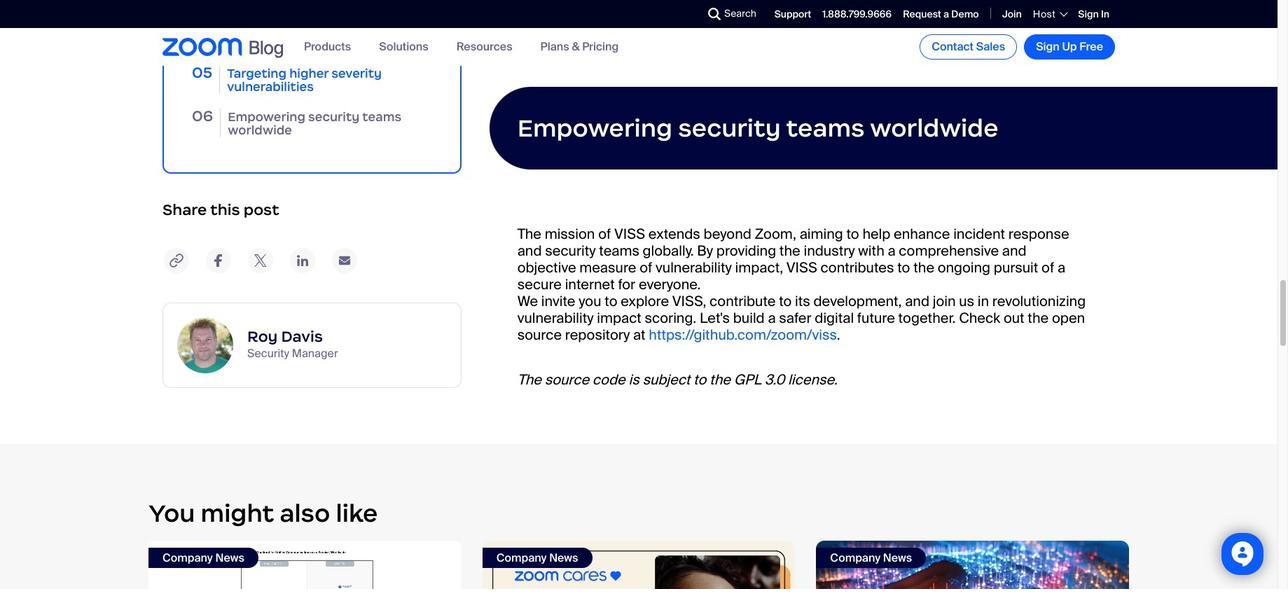 Task type: describe. For each thing, give the bounding box(es) containing it.
development,
[[814, 292, 902, 310]]

internet
[[565, 275, 615, 294]]

code
[[593, 371, 626, 389]]

viss in action: a case study with hackerone
[[228, 22, 427, 50]]

sales
[[977, 39, 1006, 54]]

copy link image
[[163, 247, 191, 275]]

contact sales
[[932, 39, 1006, 54]]

host button
[[1034, 8, 1068, 20]]

share
[[163, 200, 207, 219]]

04
[[192, 19, 213, 38]]

search image
[[709, 8, 721, 20]]

extends
[[649, 225, 701, 243]]

products button
[[304, 40, 351, 54]]

enhance
[[894, 225, 951, 243]]

incident
[[954, 225, 1006, 243]]

security inside the mission of viss extends beyond zoom, aiming to help enhance incident response and security teams globally. by providing the industry with a comprehensive and objective measure of vulnerability impact, viss contributes to the ongoing pursuit of a secure internet for everyone. we invite you to explore viss, contribute to its development, and join us in revolutionizing vulnerability impact scoring. let's build a safer digital future together. check out the open source repository at
[[545, 242, 596, 260]]

roy
[[247, 327, 278, 346]]

plans & pricing link
[[541, 40, 619, 54]]

you might also like
[[149, 498, 378, 529]]

join
[[933, 292, 956, 310]]

aiming
[[800, 225, 844, 243]]

roy davis security manager
[[247, 327, 338, 361]]

might
[[201, 498, 274, 529]]

targeting
[[227, 65, 287, 81]]

0 horizontal spatial security
[[308, 109, 360, 124]]

measure
[[580, 259, 637, 277]]

let's
[[700, 309, 730, 327]]

its
[[796, 292, 811, 310]]

globally.
[[643, 242, 694, 260]]

contribute
[[710, 292, 776, 310]]

1 horizontal spatial empowering
[[518, 113, 673, 144]]

join
[[1003, 8, 1022, 20]]

request a demo
[[904, 8, 980, 20]]

sign in link
[[1079, 8, 1110, 20]]

a left comprehensive
[[888, 242, 896, 260]]

0 horizontal spatial worldwide
[[228, 122, 292, 138]]

to right the subject
[[694, 371, 707, 389]]

request
[[904, 8, 942, 20]]

impact,
[[736, 259, 784, 277]]

providing
[[717, 242, 777, 260]]

for
[[618, 275, 636, 294]]

sign up free
[[1037, 39, 1104, 54]]

manager
[[292, 346, 338, 361]]

plans & pricing
[[541, 40, 619, 54]]

the for the source code is subject to the gpl 3.0 license.
[[518, 371, 542, 389]]

search image
[[709, 8, 721, 20]]

0 horizontal spatial and
[[518, 242, 542, 260]]

0 horizontal spatial vulnerability
[[518, 309, 594, 327]]

build
[[734, 309, 765, 327]]

demo
[[952, 8, 980, 20]]

also
[[280, 498, 330, 529]]

ongoing
[[938, 259, 991, 277]]

you
[[579, 292, 602, 310]]

beyond
[[704, 225, 752, 243]]

us
[[960, 292, 975, 310]]

sign up free link
[[1025, 34, 1116, 60]]

impact
[[597, 309, 642, 327]]

pricing
[[583, 40, 619, 54]]

action:
[[273, 22, 316, 37]]

0 horizontal spatial teams
[[362, 109, 402, 124]]

to left its in the right of the page
[[779, 292, 792, 310]]

0 horizontal spatial of
[[599, 225, 611, 243]]

1 company news link from the left
[[149, 541, 462, 589]]

security
[[247, 346, 289, 361]]

.
[[837, 326, 841, 344]]

products
[[304, 40, 351, 54]]

repository
[[565, 326, 630, 344]]

to down enhance
[[898, 259, 911, 277]]

1 horizontal spatial worldwide
[[871, 113, 999, 144]]

zoom logo image
[[163, 38, 243, 56]]

higher
[[290, 65, 329, 81]]

1 horizontal spatial vulnerability
[[656, 259, 732, 277]]

sign for sign in
[[1079, 8, 1099, 20]]

contact sales link
[[920, 34, 1018, 60]]

0 horizontal spatial empowering
[[228, 109, 306, 124]]

response
[[1009, 225, 1070, 243]]

2 horizontal spatial of
[[1042, 259, 1055, 277]]

scoring.
[[645, 309, 697, 327]]

1 vertical spatial viss
[[615, 225, 646, 243]]

objective
[[518, 259, 577, 277]]

safer
[[780, 309, 812, 327]]

comprehensive
[[899, 242, 999, 260]]

a up revolutionizing at the right
[[1058, 259, 1066, 277]]

news for 2nd company news link from right
[[550, 551, 579, 566]]

in
[[1102, 8, 1110, 20]]

this
[[210, 200, 240, 219]]



Task type: locate. For each thing, give the bounding box(es) containing it.
of right for
[[640, 259, 653, 277]]

05
[[192, 63, 212, 81]]

company news for 2nd company news link from right
[[497, 551, 579, 566]]

facebook image
[[205, 247, 233, 275]]

0 horizontal spatial company news
[[163, 551, 244, 566]]

2 vertical spatial viss
[[787, 259, 818, 277]]

study
[[361, 22, 397, 37]]

a left demo
[[944, 8, 950, 20]]

vulnerability down the secure
[[518, 309, 594, 327]]

company
[[163, 551, 213, 566], [497, 551, 547, 566], [831, 551, 881, 566]]

1 vertical spatial the
[[518, 371, 542, 389]]

sign
[[1079, 8, 1099, 20], [1037, 39, 1060, 54]]

with inside viss in action: a case study with hackerone
[[400, 22, 427, 37]]

case
[[329, 22, 358, 37]]

3 company news link from the left
[[817, 541, 1130, 589]]

to right you
[[605, 292, 618, 310]]

2 news from the left
[[550, 551, 579, 566]]

0 vertical spatial sign
[[1079, 8, 1099, 20]]

mission
[[545, 225, 595, 243]]

1 horizontal spatial news
[[550, 551, 579, 566]]

solutions button
[[379, 40, 429, 54]]

a inside viss in action: a case study with hackerone
[[319, 22, 326, 37]]

0 horizontal spatial empowering security teams worldwide
[[228, 109, 402, 138]]

email image
[[331, 247, 359, 275]]

1 horizontal spatial company news link
[[483, 541, 796, 589]]

contributes
[[821, 259, 895, 277]]

1 horizontal spatial sign
[[1079, 8, 1099, 20]]

vulnerabilities
[[227, 79, 314, 94]]

gpl
[[734, 371, 762, 389]]

contact
[[932, 39, 974, 54]]

2 horizontal spatial news
[[884, 551, 913, 566]]

https://github.com/zoom/viss link
[[649, 326, 837, 344]]

resources button
[[457, 40, 513, 54]]

3 company from the left
[[831, 551, 881, 566]]

teams inside the mission of viss extends beyond zoom, aiming to help enhance incident response and security teams globally. by providing the industry with a comprehensive and objective measure of vulnerability impact, viss contributes to the ongoing pursuit of a secure internet for everyone. we invite you to explore viss, contribute to its development, and join us in revolutionizing vulnerability impact scoring. let's build a safer digital future together. check out the open source repository at
[[599, 242, 640, 260]]

solutions
[[379, 40, 429, 54]]

everyone.
[[639, 275, 701, 294]]

severity
[[332, 65, 382, 81]]

free
[[1080, 39, 1104, 54]]

logo blog.svg image
[[250, 37, 283, 60]]

vulnerability up viss,
[[656, 259, 732, 277]]

teams
[[362, 109, 402, 124], [787, 113, 865, 144], [599, 242, 640, 260]]

viss
[[228, 22, 256, 37], [615, 225, 646, 243], [787, 259, 818, 277]]

1 the from the top
[[518, 225, 542, 243]]

2 horizontal spatial company news
[[831, 551, 913, 566]]

davis
[[281, 327, 323, 346]]

hackerone
[[228, 35, 297, 50]]

and up the secure
[[518, 242, 542, 260]]

digital
[[815, 309, 854, 327]]

0 horizontal spatial with
[[400, 22, 427, 37]]

explore
[[621, 292, 669, 310]]

twitter image
[[247, 247, 275, 275]]

the inside the mission of viss extends beyond zoom, aiming to help enhance incident response and security teams globally. by providing the industry with a comprehensive and objective measure of vulnerability impact, viss contributes to the ongoing pursuit of a secure internet for everyone. we invite you to explore viss, contribute to its development, and join us in revolutionizing vulnerability impact scoring. let's build a safer digital future together. check out the open source repository at
[[518, 225, 542, 243]]

join link
[[1003, 8, 1022, 20]]

in right us
[[978, 292, 990, 310]]

1 horizontal spatial empowering security teams worldwide
[[518, 113, 999, 144]]

&
[[572, 40, 580, 54]]

the
[[780, 242, 801, 260], [914, 259, 935, 277], [1028, 309, 1049, 327], [710, 371, 731, 389]]

company news
[[163, 551, 244, 566], [497, 551, 579, 566], [831, 551, 913, 566]]

in inside the mission of viss extends beyond zoom, aiming to help enhance incident response and security teams globally. by providing the industry with a comprehensive and objective measure of vulnerability impact, viss contributes to the ongoing pursuit of a secure internet for everyone. we invite you to explore viss, contribute to its development, and join us in revolutionizing vulnerability impact scoring. let's build a safer digital future together. check out the open source repository at
[[978, 292, 990, 310]]

2 company from the left
[[497, 551, 547, 566]]

2 horizontal spatial security
[[679, 113, 781, 144]]

out
[[1004, 309, 1025, 327]]

1 horizontal spatial viss
[[615, 225, 646, 243]]

1 horizontal spatial company news
[[497, 551, 579, 566]]

secure
[[518, 275, 562, 294]]

invite
[[542, 292, 576, 310]]

sign left in at the top right
[[1079, 8, 1099, 20]]

targeting higher severity vulnerabilities
[[227, 65, 382, 94]]

source inside the mission of viss extends beyond zoom, aiming to help enhance incident response and security teams globally. by providing the industry with a comprehensive and objective measure of vulnerability impact, viss contributes to the ongoing pursuit of a secure internet for everyone. we invite you to explore viss, contribute to its development, and join us in revolutionizing vulnerability impact scoring. let's build a safer digital future together. check out the open source repository at
[[518, 326, 562, 344]]

with right industry
[[859, 242, 885, 260]]

news
[[215, 551, 244, 566], [550, 551, 579, 566], [884, 551, 913, 566]]

and right ongoing
[[1003, 242, 1027, 260]]

2 horizontal spatial viss
[[787, 259, 818, 277]]

revolutionizing
[[993, 292, 1086, 310]]

0 horizontal spatial company news link
[[149, 541, 462, 589]]

company news for first company news link from right
[[831, 551, 913, 566]]

2 the from the top
[[518, 371, 542, 389]]

viss up the logo blog.svg
[[228, 22, 256, 37]]

sign for sign up free
[[1037, 39, 1060, 54]]

the left industry
[[780, 242, 801, 260]]

3 news from the left
[[884, 551, 913, 566]]

1 vertical spatial with
[[859, 242, 885, 260]]

company for 1st company news link
[[163, 551, 213, 566]]

viss up measure
[[615, 225, 646, 243]]

license.
[[789, 371, 838, 389]]

2 horizontal spatial company
[[831, 551, 881, 566]]

in up the logo blog.svg
[[259, 22, 270, 37]]

source down we
[[518, 326, 562, 344]]

1 horizontal spatial in
[[978, 292, 990, 310]]

support
[[775, 8, 812, 20]]

sign in
[[1079, 8, 1110, 20]]

1 vertical spatial vulnerability
[[518, 309, 594, 327]]

the for the mission of viss extends beyond zoom, aiming to help enhance incident response and security teams globally. by providing the industry with a comprehensive and objective measure of vulnerability impact, viss contributes to the ongoing pursuit of a secure internet for everyone. we invite you to explore viss, contribute to its development, and join us in revolutionizing vulnerability impact scoring. let's build a safer digital future together. check out the open source repository at
[[518, 225, 542, 243]]

1 horizontal spatial with
[[859, 242, 885, 260]]

1 horizontal spatial of
[[640, 259, 653, 277]]

0 vertical spatial with
[[400, 22, 427, 37]]

subject
[[643, 371, 691, 389]]

1 company from the left
[[163, 551, 213, 566]]

search
[[725, 7, 757, 20]]

news for first company news link from right
[[884, 551, 913, 566]]

industry
[[804, 242, 855, 260]]

0 horizontal spatial company
[[163, 551, 213, 566]]

company news for 1st company news link
[[163, 551, 244, 566]]

the source code is subject to the gpl 3.0 license.
[[518, 371, 838, 389]]

viss inside viss in action: a case study with hackerone
[[228, 22, 256, 37]]

with up solutions dropdown button
[[400, 22, 427, 37]]

3 company news from the left
[[831, 551, 913, 566]]

with inside the mission of viss extends beyond zoom, aiming to help enhance incident response and security teams globally. by providing the industry with a comprehensive and objective measure of vulnerability impact, viss contributes to the ongoing pursuit of a secure internet for everyone. we invite you to explore viss, contribute to its development, and join us in revolutionizing vulnerability impact scoring. let's build a safer digital future together. check out the open source repository at
[[859, 242, 885, 260]]

by
[[698, 242, 714, 260]]

https://github.com/zoom/viss .
[[649, 326, 841, 344]]

2 horizontal spatial teams
[[787, 113, 865, 144]]

3.0
[[765, 371, 785, 389]]

check
[[960, 309, 1001, 327]]

sign left up
[[1037, 39, 1060, 54]]

1 news from the left
[[215, 551, 244, 566]]

social sharing element
[[163, 174, 462, 289]]

in inside viss in action: a case study with hackerone
[[259, 22, 270, 37]]

the left gpl
[[710, 371, 731, 389]]

news for 1st company news link
[[215, 551, 244, 566]]

0 horizontal spatial news
[[215, 551, 244, 566]]

the down enhance
[[914, 259, 935, 277]]

the right out
[[1028, 309, 1049, 327]]

plans
[[541, 40, 570, 54]]

at
[[634, 326, 646, 344]]

0 vertical spatial source
[[518, 326, 562, 344]]

help
[[863, 225, 891, 243]]

of up measure
[[599, 225, 611, 243]]

06
[[192, 106, 213, 125]]

source
[[518, 326, 562, 344], [545, 371, 589, 389]]

0 vertical spatial viss
[[228, 22, 256, 37]]

2 company news from the left
[[497, 551, 579, 566]]

1 company news from the left
[[163, 551, 244, 566]]

together.
[[899, 309, 956, 327]]

1 horizontal spatial security
[[545, 242, 596, 260]]

1.888.799.9666
[[823, 8, 892, 20]]

1 vertical spatial in
[[978, 292, 990, 310]]

0 vertical spatial in
[[259, 22, 270, 37]]

of
[[599, 225, 611, 243], [640, 259, 653, 277], [1042, 259, 1055, 277]]

a right build
[[768, 309, 776, 327]]

1 horizontal spatial teams
[[599, 242, 640, 260]]

linkedin image
[[289, 247, 317, 275]]

0 vertical spatial the
[[518, 225, 542, 243]]

None search field
[[657, 3, 712, 25]]

up
[[1063, 39, 1078, 54]]

0 horizontal spatial in
[[259, 22, 270, 37]]

future
[[858, 309, 896, 327]]

zoom,
[[755, 225, 797, 243]]

0 horizontal spatial sign
[[1037, 39, 1060, 54]]

like
[[336, 498, 378, 529]]

share this post
[[163, 200, 279, 219]]

open
[[1053, 309, 1086, 327]]

1 horizontal spatial company
[[497, 551, 547, 566]]

source left code
[[545, 371, 589, 389]]

https://github.com/zoom/viss
[[649, 326, 837, 344]]

viss up its in the right of the page
[[787, 259, 818, 277]]

is
[[629, 371, 640, 389]]

and left join
[[906, 292, 930, 310]]

1 vertical spatial source
[[545, 371, 589, 389]]

host
[[1034, 8, 1056, 20]]

2 horizontal spatial and
[[1003, 242, 1027, 260]]

company for first company news link from right
[[831, 551, 881, 566]]

0 vertical spatial vulnerability
[[656, 259, 732, 277]]

the mission of viss extends beyond zoom, aiming to help enhance incident response and security teams globally. by providing the industry with a comprehensive and objective measure of vulnerability impact, viss contributes to the ongoing pursuit of a secure internet for everyone. we invite you to explore viss, contribute to its development, and join us in revolutionizing vulnerability impact scoring. let's build a safer digital future together. check out the open source repository at
[[518, 225, 1086, 344]]

2 horizontal spatial company news link
[[817, 541, 1130, 589]]

1 vertical spatial sign
[[1037, 39, 1060, 54]]

a up products at top
[[319, 22, 326, 37]]

request a demo link
[[904, 8, 980, 20]]

1 horizontal spatial and
[[906, 292, 930, 310]]

pursuit
[[994, 259, 1039, 277]]

roy headshot image
[[177, 317, 233, 374]]

company for 2nd company news link from right
[[497, 551, 547, 566]]

list item
[[192, 0, 220, 6]]

viss,
[[673, 292, 707, 310]]

0 horizontal spatial viss
[[228, 22, 256, 37]]

the
[[518, 225, 542, 243], [518, 371, 542, 389]]

of right pursuit
[[1042, 259, 1055, 277]]

to left help
[[847, 225, 860, 243]]

2 company news link from the left
[[483, 541, 796, 589]]



Task type: vqa. For each thing, say whether or not it's contained in the screenshot.
"your"
no



